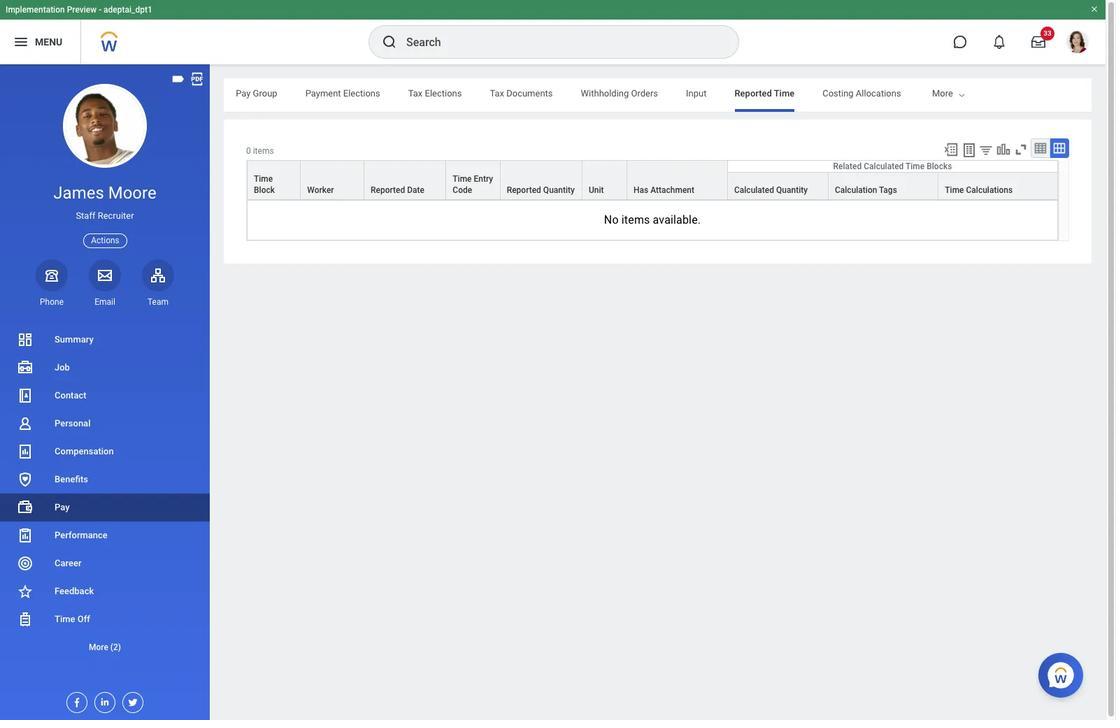 Task type: locate. For each thing, give the bounding box(es) containing it.
has attachment
[[634, 185, 695, 195]]

reported time
[[735, 88, 795, 99]]

tag image
[[171, 71, 186, 87]]

orders
[[631, 88, 658, 99]]

benefits link
[[0, 466, 210, 494]]

tax elections
[[408, 88, 462, 99]]

pay link
[[0, 494, 210, 522]]

1 horizontal spatial reported
[[507, 185, 541, 195]]

payment
[[305, 88, 341, 99]]

tax for tax documents
[[490, 88, 504, 99]]

1 horizontal spatial elections
[[425, 88, 462, 99]]

pay inside "navigation pane" region
[[55, 502, 70, 513]]

elections
[[343, 88, 380, 99], [425, 88, 462, 99]]

actions button
[[83, 233, 127, 248]]

reported right input
[[735, 88, 772, 99]]

reported inside tab list
[[735, 88, 772, 99]]

search image
[[381, 34, 398, 50]]

has
[[634, 185, 649, 195]]

2 row from the top
[[247, 172, 1058, 200]]

quantity inside the calculated quantity popup button
[[777, 185, 808, 195]]

calculated
[[864, 162, 904, 171], [735, 185, 774, 195]]

0 horizontal spatial calculated
[[735, 185, 774, 195]]

summary image
[[17, 332, 34, 348]]

quantity for reported quantity
[[543, 185, 575, 195]]

implementation
[[6, 5, 65, 15]]

contact link
[[0, 382, 210, 410]]

reported
[[735, 88, 772, 99], [371, 185, 405, 195], [507, 185, 541, 195]]

time block
[[254, 174, 275, 195]]

time inside related calculated time blocks popup button
[[906, 162, 925, 171]]

tab list containing pay group
[[0, 78, 901, 112]]

(2)
[[110, 643, 121, 653]]

attachment
[[651, 185, 695, 195]]

fullscreen image
[[1014, 142, 1029, 157]]

quantity inside reported quantity popup button
[[543, 185, 575, 195]]

0 horizontal spatial tax
[[408, 88, 423, 99]]

more inside dropdown button
[[89, 643, 108, 653]]

pay left group on the top left
[[236, 88, 251, 99]]

1 quantity from the left
[[543, 185, 575, 195]]

time
[[774, 88, 795, 99], [906, 162, 925, 171], [254, 174, 273, 184], [453, 174, 472, 184], [945, 185, 964, 195], [55, 614, 75, 625]]

2 quantity from the left
[[777, 185, 808, 195]]

1 elections from the left
[[343, 88, 380, 99]]

0 horizontal spatial reported
[[371, 185, 405, 195]]

withholding orders
[[581, 88, 658, 99]]

benefits
[[55, 474, 88, 485]]

email button
[[89, 259, 121, 308]]

block
[[254, 185, 275, 195]]

contact
[[55, 390, 86, 401]]

2 horizontal spatial reported
[[735, 88, 772, 99]]

feedback link
[[0, 578, 210, 606]]

pay down benefits
[[55, 502, 70, 513]]

withholding
[[581, 88, 629, 99]]

1 vertical spatial more
[[89, 643, 108, 653]]

row containing calculated quantity
[[247, 172, 1058, 200]]

1 horizontal spatial tax
[[490, 88, 504, 99]]

reported inside reported date popup button
[[371, 185, 405, 195]]

time inside time block
[[254, 174, 273, 184]]

items
[[253, 146, 274, 156], [622, 213, 650, 227]]

phone
[[40, 297, 64, 307]]

quantity left unit
[[543, 185, 575, 195]]

worker
[[307, 185, 334, 195]]

mail image
[[97, 267, 113, 284]]

benefits image
[[17, 471, 34, 488]]

close environment banner image
[[1091, 5, 1099, 13]]

0 horizontal spatial pay
[[55, 502, 70, 513]]

menu banner
[[0, 0, 1106, 64]]

elections for tax elections
[[425, 88, 462, 99]]

time off link
[[0, 606, 210, 634]]

1 tax from the left
[[408, 88, 423, 99]]

2 elections from the left
[[425, 88, 462, 99]]

0 vertical spatial pay
[[236, 88, 251, 99]]

time entry code
[[453, 174, 493, 195]]

quantity left calculation
[[777, 185, 808, 195]]

time down blocks
[[945, 185, 964, 195]]

more left the (2)
[[89, 643, 108, 653]]

0 horizontal spatial more
[[89, 643, 108, 653]]

time off image
[[17, 611, 34, 628]]

0 items
[[246, 146, 274, 156]]

time left the costing
[[774, 88, 795, 99]]

reported inside reported quantity popup button
[[507, 185, 541, 195]]

pay inside tab list
[[236, 88, 251, 99]]

unit
[[589, 185, 604, 195]]

reported for reported date
[[371, 185, 405, 195]]

pay
[[236, 88, 251, 99], [55, 502, 70, 513]]

time left off
[[55, 614, 75, 625]]

1 horizontal spatial calculated
[[864, 162, 904, 171]]

tab list
[[0, 78, 901, 112]]

2 tax from the left
[[490, 88, 504, 99]]

job
[[55, 362, 70, 373]]

time for time off
[[55, 614, 75, 625]]

0 vertical spatial more
[[933, 88, 953, 99]]

0 horizontal spatial quantity
[[543, 185, 575, 195]]

james
[[53, 183, 104, 203]]

staff
[[76, 211, 95, 221]]

time for time calculations
[[945, 185, 964, 195]]

items right no at the right
[[622, 213, 650, 227]]

tax
[[408, 88, 423, 99], [490, 88, 504, 99]]

time inside time calculations popup button
[[945, 185, 964, 195]]

moore
[[108, 183, 156, 203]]

calculated quantity
[[735, 185, 808, 195]]

performance
[[55, 530, 108, 541]]

date
[[407, 185, 425, 195]]

more for more
[[933, 88, 953, 99]]

no
[[604, 213, 619, 227]]

1 horizontal spatial more
[[933, 88, 953, 99]]

time left blocks
[[906, 162, 925, 171]]

time for time block
[[254, 174, 273, 184]]

items right 0
[[253, 146, 274, 156]]

calculation tags button
[[829, 173, 938, 199]]

actions
[[91, 235, 119, 245]]

1 horizontal spatial pay
[[236, 88, 251, 99]]

-
[[99, 5, 102, 15]]

more (2) button
[[0, 639, 210, 656]]

1 row from the top
[[247, 160, 1058, 200]]

more
[[933, 88, 953, 99], [89, 643, 108, 653]]

1 horizontal spatial quantity
[[777, 185, 808, 195]]

export to worksheets image
[[961, 142, 978, 159]]

personal image
[[17, 416, 34, 432]]

select to filter grid data image
[[979, 143, 994, 157]]

quantity
[[543, 185, 575, 195], [777, 185, 808, 195]]

list
[[0, 326, 210, 662]]

related
[[834, 162, 862, 171]]

inbox large image
[[1032, 35, 1046, 49]]

time inside time off link
[[55, 614, 75, 625]]

time up code at the top left
[[453, 174, 472, 184]]

recruiter
[[98, 211, 134, 221]]

0 vertical spatial items
[[253, 146, 274, 156]]

allocations
[[856, 88, 901, 99]]

0 horizontal spatial items
[[253, 146, 274, 156]]

calculated quantity button
[[728, 173, 828, 199]]

calculations
[[966, 185, 1013, 195]]

1 vertical spatial items
[[622, 213, 650, 227]]

related calculated time blocks
[[834, 162, 952, 171]]

time inside the time entry code
[[453, 174, 472, 184]]

33
[[1044, 29, 1052, 37]]

notifications large image
[[993, 35, 1007, 49]]

twitter image
[[123, 693, 139, 709]]

more up export to excel icon
[[933, 88, 953, 99]]

reported right the time entry code
[[507, 185, 541, 195]]

toolbar
[[937, 139, 1070, 160]]

1 horizontal spatial items
[[622, 213, 650, 227]]

documents
[[507, 88, 553, 99]]

worker button
[[301, 161, 364, 199]]

time up block
[[254, 174, 273, 184]]

row
[[247, 160, 1058, 200], [247, 172, 1058, 200]]

1 vertical spatial pay
[[55, 502, 70, 513]]

1 vertical spatial calculated
[[735, 185, 774, 195]]

contact image
[[17, 388, 34, 404]]

reported left date
[[371, 185, 405, 195]]

career image
[[17, 555, 34, 572]]

time inside tab list
[[774, 88, 795, 99]]

0 horizontal spatial elections
[[343, 88, 380, 99]]

row containing related calculated time blocks
[[247, 160, 1058, 200]]

linkedin image
[[95, 693, 111, 708]]

team james moore element
[[142, 296, 174, 308]]

entry
[[474, 174, 493, 184]]



Task type: describe. For each thing, give the bounding box(es) containing it.
more (2)
[[89, 643, 121, 653]]

tax for tax elections
[[408, 88, 423, 99]]

facebook image
[[67, 693, 83, 709]]

expand/collapse chart image
[[996, 142, 1012, 157]]

compensation
[[55, 446, 114, 457]]

expand table image
[[1053, 141, 1067, 155]]

items for 0
[[253, 146, 274, 156]]

reported date button
[[364, 161, 446, 199]]

table image
[[1034, 141, 1048, 155]]

menu button
[[0, 20, 81, 64]]

costing allocations
[[823, 88, 901, 99]]

tax documents
[[490, 88, 553, 99]]

time for time entry code
[[453, 174, 472, 184]]

menu
[[35, 36, 62, 47]]

job link
[[0, 354, 210, 382]]

personal
[[55, 418, 91, 429]]

career
[[55, 558, 81, 569]]

compensation image
[[17, 444, 34, 460]]

costing
[[823, 88, 854, 99]]

time entry code button
[[447, 161, 500, 199]]

compensation link
[[0, 438, 210, 466]]

adeptai_dpt1
[[104, 5, 152, 15]]

pay for pay group
[[236, 88, 251, 99]]

view team image
[[150, 267, 166, 284]]

has attachment button
[[627, 161, 728, 199]]

time block button
[[248, 161, 300, 199]]

feedback image
[[17, 583, 34, 600]]

summary link
[[0, 326, 210, 354]]

elections for payment elections
[[343, 88, 380, 99]]

time calculations button
[[939, 173, 1058, 199]]

code
[[453, 185, 472, 195]]

summary
[[55, 334, 94, 345]]

performance image
[[17, 527, 34, 544]]

unit button
[[583, 161, 627, 199]]

more (2) button
[[0, 634, 210, 662]]

related calculated time blocks button
[[728, 161, 1058, 172]]

calculation tags
[[835, 185, 897, 195]]

profile logan mcneil image
[[1067, 31, 1089, 56]]

team
[[148, 297, 169, 307]]

team link
[[142, 259, 174, 308]]

0
[[246, 146, 251, 156]]

email
[[95, 297, 115, 307]]

blocks
[[927, 162, 952, 171]]

justify image
[[13, 34, 29, 50]]

Search Workday  search field
[[406, 27, 710, 57]]

reported for reported quantity
[[507, 185, 541, 195]]

more for more (2)
[[89, 643, 108, 653]]

list containing summary
[[0, 326, 210, 662]]

items for no
[[622, 213, 650, 227]]

quantity for calculated quantity
[[777, 185, 808, 195]]

pay group
[[236, 88, 277, 99]]

james moore
[[53, 183, 156, 203]]

export to excel image
[[944, 142, 959, 157]]

pay image
[[17, 499, 34, 516]]

reported for reported time
[[735, 88, 772, 99]]

phone button
[[36, 259, 68, 308]]

performance link
[[0, 522, 210, 550]]

preview
[[67, 5, 97, 15]]

33 button
[[1023, 27, 1055, 57]]

implementation preview -   adeptai_dpt1
[[6, 5, 152, 15]]

navigation pane region
[[0, 64, 210, 721]]

reported date
[[371, 185, 425, 195]]

no items available.
[[604, 213, 701, 227]]

email james moore element
[[89, 296, 121, 308]]

phone image
[[42, 267, 62, 284]]

career link
[[0, 550, 210, 578]]

reported quantity button
[[501, 161, 582, 199]]

0 vertical spatial calculated
[[864, 162, 904, 171]]

view printable version (pdf) image
[[190, 71, 205, 87]]

time calculations
[[945, 185, 1013, 195]]

reported quantity
[[507, 185, 575, 195]]

phone james moore element
[[36, 296, 68, 308]]

tags
[[879, 185, 897, 195]]

time off
[[55, 614, 90, 625]]

staff recruiter
[[76, 211, 134, 221]]

available.
[[653, 213, 701, 227]]

pay for pay
[[55, 502, 70, 513]]

payment elections
[[305, 88, 380, 99]]

input
[[686, 88, 707, 99]]

group
[[253, 88, 277, 99]]

feedback
[[55, 586, 94, 597]]

calculation
[[835, 185, 878, 195]]

off
[[77, 614, 90, 625]]

personal link
[[0, 410, 210, 438]]

job image
[[17, 360, 34, 376]]



Task type: vqa. For each thing, say whether or not it's contained in the screenshot.
the rightmost 'caret down small' icon
no



